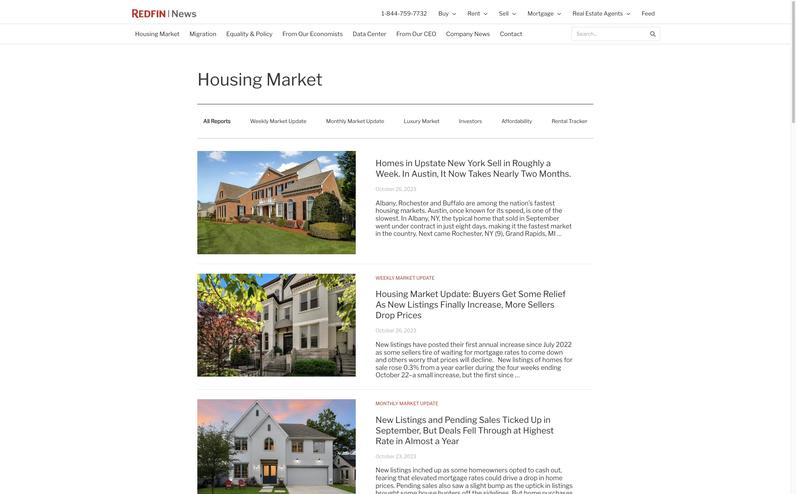 Task type: describe. For each thing, give the bounding box(es) containing it.
months.
[[539, 169, 571, 179]]

known
[[466, 207, 485, 214]]

drop
[[524, 474, 538, 482]]

contact link
[[495, 26, 527, 42]]

the down drive
[[514, 482, 524, 489]]

new listings inched up as some homeowners opted to cash out, fearing that elevated mortgage rates could drive a drop in home prices. pending sales also saw a slight bump as the uptick in listings brought some house hunters off the sidelines. but home purcha
[[376, 467, 573, 494]]

year
[[442, 436, 459, 446]]

nation's
[[510, 199, 533, 207]]

to inside new listings have posted their first annual increase since july 2022 as some sellers tire of waiting for mortgage rates to come down and others worry that prices will decline.   new listings of homes for sale rose 0.3% from a year earlier during the four weeks ending october 22–a small increase, but the first since …
[[521, 349, 527, 356]]

0 horizontal spatial of
[[434, 349, 440, 356]]

sales
[[479, 415, 500, 425]]

takes
[[468, 169, 491, 179]]

0 horizontal spatial weekly
[[250, 118, 269, 124]]

sale
[[376, 364, 388, 371]]

finally
[[440, 300, 466, 310]]

that inside new listings inched up as some homeowners opted to cash out, fearing that elevated mortgage rates could drive a drop in home prices. pending sales also saw a slight bump as the uptick in listings brought some house hunters off the sidelines. but home purcha
[[398, 474, 410, 482]]

… inside new listings have posted their first annual increase since july 2022 as some sellers tire of waiting for mortgage rates to come down and others worry that prices will decline.   new listings of homes for sale rose 0.3% from a year earlier during the four weeks ending october 22–a small increase, but the first since …
[[515, 371, 520, 379]]

as
[[376, 300, 386, 310]]

market inside the housing market link
[[160, 30, 180, 37]]

2 horizontal spatial home
[[546, 474, 563, 482]]

from for from our economists
[[282, 30, 297, 37]]

of inside albany, rochester and buffalo are among the nation's fastest housing markets. austin, once known for its speed, is one of the slowest. in albany, ny, the typical home that sold in september went under contract in just eight days, making it the fastest market in the country. next came rochester, ny (9), grand rapids, mi …
[[545, 207, 551, 214]]

also
[[439, 482, 451, 489]]

in up came
[[437, 222, 442, 230]]

inched
[[413, 467, 433, 474]]

sellers
[[528, 300, 555, 310]]

contract
[[410, 222, 435, 230]]

affordability link
[[495, 113, 538, 129]]

2 october from the top
[[376, 328, 395, 334]]

data center link
[[348, 26, 391, 42]]

its
[[497, 207, 504, 214]]

company news
[[446, 30, 490, 37]]

homeowners
[[469, 467, 508, 474]]

during
[[475, 364, 494, 371]]

in up nearly
[[503, 158, 510, 168]]

sell link
[[493, 0, 522, 27]]

all
[[203, 118, 210, 124]]

are
[[466, 199, 475, 207]]

luxury market link
[[398, 113, 446, 129]]

new up four
[[498, 356, 511, 364]]

from for from our ceo
[[396, 30, 411, 37]]

opted
[[509, 467, 526, 474]]

out,
[[551, 467, 562, 474]]

ny
[[485, 230, 494, 237]]

buffalo
[[443, 199, 464, 207]]

october 23, 2023
[[376, 453, 416, 459]]

1 horizontal spatial albany,
[[408, 215, 429, 222]]

1 vertical spatial monthly market update
[[376, 401, 438, 406]]

listings down 23,
[[390, 467, 411, 474]]

rates inside new listings inched up as some homeowners opted to cash out, fearing that elevated mortgage rates could drive a drop in home prices. pending sales also saw a slight bump as the uptick in listings brought some house hunters off the sidelines. but home purcha
[[469, 474, 484, 482]]

housing market update: buyers get some relief as new listings finally increase, more sellers drop prices
[[376, 289, 566, 320]]

cash
[[535, 467, 549, 474]]

buy
[[438, 10, 449, 17]]

in inside albany, rochester and buffalo are among the nation's fastest housing markets. austin, once known for its speed, is one of the slowest. in albany, ny, the typical home that sold in september went under contract in just eight days, making it the fastest market in the country. next came rochester, ny (9), grand rapids, mi …
[[401, 215, 407, 222]]

new inside "homes in upstate new york sell in roughly a week. in austin, it now takes nearly two months."
[[448, 158, 466, 168]]

york
[[467, 158, 485, 168]]

1 horizontal spatial some
[[401, 489, 417, 494]]

rent link
[[462, 0, 493, 27]]

more
[[505, 300, 526, 310]]

0 vertical spatial monthly market update
[[326, 118, 384, 124]]

drop
[[376, 310, 395, 320]]

monthly for the bottommost monthly market update link
[[376, 401, 398, 406]]

2023 for listings
[[404, 453, 416, 459]]

in right homes
[[406, 158, 413, 168]]

in right up
[[544, 415, 551, 425]]

homes in upstate new york sell in roughly a week. in austin, it now takes nearly two months. link
[[376, 158, 571, 179]]

up
[[531, 415, 542, 425]]

elevated
[[411, 474, 437, 482]]

the down went on the top left of the page
[[382, 230, 392, 237]]

new inside new listings inched up as some homeowners opted to cash out, fearing that elevated mortgage rates could drive a drop in home prices. pending sales also saw a slight bump as the uptick in listings brought some house hunters off the sidelines. but home purcha
[[376, 467, 389, 474]]

market inside housing market update: buyers get some relief as new listings finally increase, more sellers drop prices
[[410, 289, 438, 299]]

1-
[[382, 10, 386, 17]]

844-
[[386, 10, 400, 17]]

one
[[532, 207, 544, 214]]

a inside "homes in upstate new york sell in roughly a week. in austin, it now takes nearly two months."
[[546, 158, 551, 168]]

off
[[462, 489, 471, 494]]

migration
[[189, 30, 216, 37]]

7732
[[413, 10, 427, 17]]

0 vertical spatial monthly market update link
[[320, 113, 390, 129]]

waiting
[[441, 349, 463, 356]]

austin, for upstate
[[411, 169, 439, 179]]

rental
[[552, 118, 568, 124]]

now
[[448, 169, 466, 179]]

redfin real estate news image
[[130, 6, 198, 21]]

1 vertical spatial weekly market update link
[[376, 275, 435, 281]]

listings up 'sellers'
[[390, 341, 411, 348]]

tracker
[[569, 118, 587, 124]]

market inside luxury market 'link'
[[422, 118, 440, 124]]

0 horizontal spatial weekly market update link
[[244, 113, 313, 129]]

policy
[[256, 30, 273, 37]]

mortgage link
[[522, 0, 567, 27]]

as inside new listings have posted their first annual increase since july 2022 as some sellers tire of waiting for mortgage rates to come down and others worry that prices will decline.   new listings of homes for sale rose 0.3% from a year earlier during the four weeks ending october 22–a small increase, but the first since …
[[376, 349, 382, 356]]

data
[[353, 30, 366, 37]]

0 horizontal spatial since
[[498, 371, 514, 379]]

rent
[[468, 10, 480, 17]]

0 vertical spatial albany,
[[376, 199, 397, 207]]

migration link
[[184, 26, 221, 42]]

1 vertical spatial monthly market update link
[[376, 401, 438, 406]]

rates inside new listings have posted their first annual increase since july 2022 as some sellers tire of waiting for mortgage rates to come down and others worry that prices will decline.   new listings of homes for sale rose 0.3% from a year earlier during the four weeks ending october 22–a small increase, but the first since …
[[504, 349, 520, 356]]

listings inside housing market update: buyers get some relief as new listings finally increase, more sellers drop prices
[[407, 300, 438, 310]]

1 horizontal spatial housing market
[[197, 69, 323, 90]]

2 vertical spatial home
[[524, 489, 541, 494]]

roughly
[[512, 158, 544, 168]]

making
[[489, 222, 511, 230]]

2 october 26, 2023 from the top
[[376, 328, 416, 334]]

0 vertical spatial 2023
[[404, 186, 416, 192]]

Search... search field
[[572, 27, 646, 41]]

the down slight
[[472, 489, 482, 494]]

rate
[[376, 436, 394, 446]]

1 26, from the top
[[396, 186, 403, 192]]

real estate agents
[[573, 10, 623, 17]]

mortgage
[[527, 10, 554, 17]]

affordability
[[502, 118, 532, 124]]

four
[[507, 364, 519, 371]]

speed,
[[505, 207, 525, 214]]

listings up weeks
[[513, 356, 533, 364]]

estate
[[585, 10, 602, 17]]

our for economists
[[298, 30, 309, 37]]

and inside new listings have posted their first annual increase since july 2022 as some sellers tire of waiting for mortgage rates to come down and others worry that prices will decline.   new listings of homes for sale rose 0.3% from a year earlier during the four weeks ending october 22–a small increase, but the first since …
[[376, 356, 387, 364]]

0.3%
[[403, 364, 419, 371]]

1 horizontal spatial as
[[443, 467, 450, 474]]

luxury
[[404, 118, 421, 124]]

slight
[[470, 482, 486, 489]]

a inside new listings have posted their first annual increase since july 2022 as some sellers tire of waiting for mortgage rates to come down and others worry that prices will decline.   new listings of homes for sale rose 0.3% from a year earlier during the four weeks ending october 22–a small increase, but the first since …
[[436, 364, 440, 371]]

the right it
[[517, 222, 527, 230]]

in down september,
[[396, 436, 403, 446]]

1 vertical spatial weekly market update
[[376, 275, 435, 281]]

home inside albany, rochester and buffalo are among the nation's fastest housing markets. austin, once known for its speed, is one of the slowest. in albany, ny, the typical home that sold in september went under contract in just eight days, making it the fastest market in the country. next came rochester, ny (9), grand rapids, mi …
[[474, 215, 491, 222]]

0 vertical spatial since
[[526, 341, 542, 348]]

search image
[[650, 31, 656, 37]]

agents
[[604, 10, 623, 17]]

mortgage inside new listings have posted their first annual increase since july 2022 as some sellers tire of waiting for mortgage rates to come down and others worry that prices will decline.   new listings of homes for sale rose 0.3% from a year earlier during the four weeks ending october 22–a small increase, but the first since …
[[474, 349, 503, 356]]

increase
[[500, 341, 525, 348]]

1 vertical spatial some
[[451, 467, 467, 474]]

feed link
[[636, 0, 661, 27]]

year
[[441, 364, 454, 371]]

in down went on the top left of the page
[[376, 230, 381, 237]]

pending inside new listings inched up as some homeowners opted to cash out, fearing that elevated mortgage rates could drive a drop in home prices. pending sales also saw a slight bump as the uptick in listings brought some house hunters off the sidelines. but home purcha
[[396, 482, 421, 489]]

have
[[413, 341, 427, 348]]

market inside monthly market update link
[[347, 118, 365, 124]]

increase,
[[434, 371, 461, 379]]

759-
[[400, 10, 413, 17]]

new inside housing market update: buyers get some relief as new listings finally increase, more sellers drop prices
[[388, 300, 406, 310]]

but inside new listings inched up as some homeowners opted to cash out, fearing that elevated mortgage rates could drive a drop in home prices. pending sales also saw a slight bump as the uptick in listings brought some house hunters off the sidelines. but home purcha
[[512, 489, 523, 494]]

from
[[420, 364, 435, 371]]

1 october 26, 2023 from the top
[[376, 186, 416, 192]]

new up others on the bottom
[[376, 341, 389, 348]]



Task type: locate. For each thing, give the bounding box(es) containing it.
but
[[462, 371, 472, 379]]

october 26, 2023 down drop
[[376, 328, 416, 334]]

buyers
[[473, 289, 500, 299]]

mortgage inside new listings inched up as some homeowners opted to cash out, fearing that elevated mortgage rates could drive a drop in home prices. pending sales also saw a slight bump as the uptick in listings brought some house hunters off the sidelines. but home purcha
[[438, 474, 467, 482]]

housing inside housing market update: buyers get some relief as new listings finally increase, more sellers drop prices
[[376, 289, 408, 299]]

our
[[298, 30, 309, 37], [412, 30, 423, 37]]

0 vertical spatial weekly market update
[[250, 118, 307, 124]]

new up now
[[448, 158, 466, 168]]

2023 up the "rochester"
[[404, 186, 416, 192]]

monthly market update link
[[320, 113, 390, 129], [376, 401, 438, 406]]

1 vertical spatial albany,
[[408, 215, 429, 222]]

2 vertical spatial of
[[535, 356, 541, 364]]

week.
[[376, 169, 400, 179]]

and for listings
[[428, 415, 443, 425]]

1 vertical spatial housing market
[[197, 69, 323, 90]]

0 horizontal spatial some
[[384, 349, 400, 356]]

feed
[[642, 10, 655, 17]]

26, down prices
[[396, 328, 403, 334]]

at
[[513, 425, 521, 436]]

1 vertical spatial as
[[443, 467, 450, 474]]

1 horizontal spatial since
[[526, 341, 542, 348]]

our left economists
[[298, 30, 309, 37]]

2 vertical spatial as
[[506, 482, 513, 489]]

1 horizontal spatial rates
[[504, 349, 520, 356]]

listings inside new listings and pending sales ticked up in september, but deals fell through at highest rate in almost a year
[[395, 415, 426, 425]]

worry
[[409, 356, 426, 364]]

ceo
[[424, 30, 436, 37]]

ny,
[[431, 215, 440, 222]]

sellers
[[402, 349, 421, 356]]

…
[[557, 230, 562, 237], [515, 371, 520, 379]]

upstate
[[414, 158, 446, 168]]

hunters
[[438, 489, 461, 494]]

0 vertical spatial weekly market update link
[[244, 113, 313, 129]]

october left 23,
[[376, 453, 395, 459]]

from right the "policy"
[[282, 30, 297, 37]]

october down week.
[[376, 186, 395, 192]]

0 horizontal spatial …
[[515, 371, 520, 379]]

sell
[[499, 10, 509, 17], [487, 158, 502, 168]]

home down the out,
[[546, 474, 563, 482]]

fastest up rapids,
[[528, 222, 549, 230]]

since down four
[[498, 371, 514, 379]]

prices
[[397, 310, 422, 320]]

first down during
[[485, 371, 497, 379]]

and inside new listings and pending sales ticked up in september, but deals fell through at highest rate in almost a year
[[428, 415, 443, 425]]

in up under
[[401, 215, 407, 222]]

our for ceo
[[412, 30, 423, 37]]

1 vertical spatial housing
[[197, 69, 263, 90]]

0 vertical spatial october 26, 2023
[[376, 186, 416, 192]]

1 vertical spatial austin,
[[428, 207, 448, 214]]

in
[[406, 158, 413, 168], [503, 158, 510, 168], [519, 215, 525, 222], [437, 222, 442, 230], [376, 230, 381, 237], [544, 415, 551, 425], [396, 436, 403, 446], [539, 474, 544, 482], [545, 482, 550, 489]]

1 vertical spatial for
[[464, 349, 473, 356]]

and inside albany, rochester and buffalo are among the nation's fastest housing markets. austin, once known for its speed, is one of the slowest. in albany, ny, the typical home that sold in september went under contract in just eight days, making it the fastest market in the country. next came rochester, ny (9), grand rapids, mi …
[[430, 199, 441, 207]]

albany, up housing
[[376, 199, 397, 207]]

as down drive
[[506, 482, 513, 489]]

rates up slight
[[469, 474, 484, 482]]

2 vertical spatial and
[[428, 415, 443, 425]]

in right sold
[[519, 215, 525, 222]]

mortgage up the saw
[[438, 474, 467, 482]]

monthly for top monthly market update link
[[326, 118, 346, 124]]

fastest up the one
[[534, 199, 555, 207]]

1 horizontal spatial home
[[524, 489, 541, 494]]

that inside albany, rochester and buffalo are among the nation's fastest housing markets. austin, once known for its speed, is one of the slowest. in albany, ny, the typical home that sold in september went under contract in just eight days, making it the fastest market in the country. next came rochester, ny (9), grand rapids, mi …
[[492, 215, 504, 222]]

0 horizontal spatial pending
[[396, 482, 421, 489]]

0 vertical spatial some
[[384, 349, 400, 356]]

next
[[418, 230, 433, 237]]

0 vertical spatial …
[[557, 230, 562, 237]]

2 from from the left
[[396, 30, 411, 37]]

in down the cash
[[539, 474, 544, 482]]

but inside new listings and pending sales ticked up in september, but deals fell through at highest rate in almost a year
[[423, 425, 437, 436]]

2 vertical spatial for
[[564, 356, 572, 364]]

rochester,
[[452, 230, 483, 237]]

of down the posted
[[434, 349, 440, 356]]

in inside "homes in upstate new york sell in roughly a week. in austin, it now takes nearly two months."
[[402, 169, 410, 179]]

weeks
[[520, 364, 539, 371]]

austin, inside "homes in upstate new york sell in roughly a week. in austin, it now takes nearly two months."
[[411, 169, 439, 179]]

housing for housing market update: buyers get some relief as new listings finally increase, more sellers drop prices link
[[376, 289, 408, 299]]

1 horizontal spatial monthly
[[376, 401, 398, 406]]

listings down the out,
[[552, 482, 573, 489]]

0 horizontal spatial mortgage
[[438, 474, 467, 482]]

will
[[460, 356, 469, 364]]

as right 'up'
[[443, 467, 450, 474]]

that
[[492, 215, 504, 222], [427, 356, 439, 364], [398, 474, 410, 482]]

austin, inside albany, rochester and buffalo are among the nation's fastest housing markets. austin, once known for its speed, is one of the slowest. in albany, ny, the typical home that sold in september went under contract in just eight days, making it the fastest market in the country. next came rochester, ny (9), grand rapids, mi …
[[428, 207, 448, 214]]

home up the "days,"
[[474, 215, 491, 222]]

from our ceo
[[396, 30, 436, 37]]

drive
[[503, 474, 518, 482]]

1 vertical spatial fastest
[[528, 222, 549, 230]]

some left house
[[401, 489, 417, 494]]

… down four
[[515, 371, 520, 379]]

0 horizontal spatial as
[[376, 349, 382, 356]]

2 horizontal spatial some
[[451, 467, 467, 474]]

october down sale
[[376, 371, 400, 379]]

0 horizontal spatial albany,
[[376, 199, 397, 207]]

some up others on the bottom
[[384, 349, 400, 356]]

1 horizontal spatial weekly market update link
[[376, 275, 435, 281]]

1 vertical spatial that
[[427, 356, 439, 364]]

highest
[[523, 425, 554, 436]]

mortgage down annual
[[474, 349, 503, 356]]

0 horizontal spatial first
[[465, 341, 477, 348]]

0 vertical spatial mortgage
[[474, 349, 503, 356]]

annual
[[479, 341, 498, 348]]

market
[[551, 222, 572, 230]]

and up deals on the bottom right
[[428, 415, 443, 425]]

1 october from the top
[[376, 186, 395, 192]]

… inside albany, rochester and buffalo are among the nation's fastest housing markets. austin, once known for its speed, is one of the slowest. in albany, ny, the typical home that sold in september went under contract in just eight days, making it the fastest market in the country. next came rochester, ny (9), grand rapids, mi …
[[557, 230, 562, 237]]

among
[[477, 199, 497, 207]]

1 horizontal spatial for
[[487, 207, 495, 214]]

0 vertical spatial austin,
[[411, 169, 439, 179]]

0 vertical spatial fastest
[[534, 199, 555, 207]]

0 horizontal spatial housing market
[[135, 30, 180, 37]]

new up drop
[[388, 300, 406, 310]]

bump
[[488, 482, 505, 489]]

for inside albany, rochester and buffalo are among the nation's fastest housing markets. austin, once known for its speed, is one of the slowest. in albany, ny, the typical home that sold in september went under contract in just eight days, making it the fastest market in the country. next came rochester, ny (9), grand rapids, mi …
[[487, 207, 495, 214]]

sold
[[506, 215, 518, 222]]

that up from
[[427, 356, 439, 364]]

that right fearing
[[398, 474, 410, 482]]

pending up fell
[[445, 415, 477, 425]]

our left ceo
[[412, 30, 423, 37]]

1 vertical spatial 2023
[[404, 328, 416, 334]]

rochester
[[398, 199, 429, 207]]

0 vertical spatial sell
[[499, 10, 509, 17]]

increase,
[[467, 300, 503, 310]]

austin, for and
[[428, 207, 448, 214]]

investors link
[[453, 113, 488, 129]]

1 horizontal spatial housing
[[197, 69, 263, 90]]

the up its
[[499, 199, 509, 207]]

1 from from the left
[[282, 30, 297, 37]]

for right homes
[[564, 356, 572, 364]]

went
[[376, 222, 390, 230]]

housing market
[[135, 30, 180, 37], [197, 69, 323, 90]]

1 vertical spatial sell
[[487, 158, 502, 168]]

1 horizontal spatial …
[[557, 230, 562, 237]]

and up sale
[[376, 356, 387, 364]]

the down during
[[473, 371, 483, 379]]

that inside new listings have posted their first annual increase since july 2022 as some sellers tire of waiting for mortgage rates to come down and others worry that prices will decline.   new listings of homes for sale rose 0.3% from a year earlier during the four weeks ending october 22–a small increase, but the first since …
[[427, 356, 439, 364]]

sell up nearly
[[487, 158, 502, 168]]

first right their
[[465, 341, 477, 348]]

2 horizontal spatial of
[[545, 207, 551, 214]]

some
[[518, 289, 541, 299]]

to left come
[[521, 349, 527, 356]]

0 horizontal spatial for
[[464, 349, 473, 356]]

others
[[388, 356, 407, 364]]

new inside new listings and pending sales ticked up in september, but deals fell through at highest rate in almost a year
[[376, 415, 394, 425]]

but
[[423, 425, 437, 436], [512, 489, 523, 494]]

monthly
[[326, 118, 346, 124], [376, 401, 398, 406]]

1 vertical spatial since
[[498, 371, 514, 379]]

0 vertical spatial as
[[376, 349, 382, 356]]

for up will
[[464, 349, 473, 356]]

company
[[446, 30, 473, 37]]

1 vertical spatial 26,
[[396, 328, 403, 334]]

rapids,
[[525, 230, 547, 237]]

2023 for market
[[404, 328, 416, 334]]

0 horizontal spatial home
[[474, 215, 491, 222]]

1 horizontal spatial first
[[485, 371, 497, 379]]

to up "drop"
[[528, 467, 534, 474]]

typical
[[453, 215, 472, 222]]

0 horizontal spatial from
[[282, 30, 297, 37]]

0 vertical spatial home
[[474, 215, 491, 222]]

since up come
[[526, 341, 542, 348]]

0 vertical spatial in
[[402, 169, 410, 179]]

monthly market update
[[326, 118, 384, 124], [376, 401, 438, 406]]

0 horizontal spatial monthly
[[326, 118, 346, 124]]

october 26, 2023 down week.
[[376, 186, 416, 192]]

october
[[376, 186, 395, 192], [376, 328, 395, 334], [376, 371, 400, 379], [376, 453, 395, 459]]

a inside new listings and pending sales ticked up in september, but deals fell through at highest rate in almost a year
[[435, 436, 440, 446]]

austin, down upstate
[[411, 169, 439, 179]]

1 vertical spatial and
[[376, 356, 387, 364]]

listings up september,
[[395, 415, 426, 425]]

pending inside new listings and pending sales ticked up in september, but deals fell through at highest rate in almost a year
[[445, 415, 477, 425]]

but down drive
[[512, 489, 523, 494]]

october down drop
[[376, 328, 395, 334]]

0 horizontal spatial housing
[[135, 30, 158, 37]]

the up market
[[552, 207, 562, 214]]

could
[[485, 474, 501, 482]]

for down the "among"
[[487, 207, 495, 214]]

the
[[499, 199, 509, 207], [552, 207, 562, 214], [442, 215, 451, 222], [517, 222, 527, 230], [382, 230, 392, 237], [496, 364, 506, 371], [473, 371, 483, 379], [514, 482, 524, 489], [472, 489, 482, 494]]

markets.
[[400, 207, 426, 214]]

1 horizontal spatial that
[[427, 356, 439, 364]]

0 vertical spatial weekly
[[250, 118, 269, 124]]

and for rochester
[[430, 199, 441, 207]]

of down come
[[535, 356, 541, 364]]

in right uptick
[[545, 482, 550, 489]]

2023 down prices
[[404, 328, 416, 334]]

0 vertical spatial to
[[521, 349, 527, 356]]

but up almost
[[423, 425, 437, 436]]

2 vertical spatial housing
[[376, 289, 408, 299]]

0 vertical spatial that
[[492, 215, 504, 222]]

1 horizontal spatial mortgage
[[474, 349, 503, 356]]

to
[[521, 349, 527, 356], [528, 467, 534, 474]]

2 26, from the top
[[396, 328, 403, 334]]

listings up prices
[[407, 300, 438, 310]]

and up ny,
[[430, 199, 441, 207]]

austin, up ny,
[[428, 207, 448, 214]]

as up sale
[[376, 349, 382, 356]]

to inside new listings inched up as some homeowners opted to cash out, fearing that elevated mortgage rates could drive a drop in home prices. pending sales also saw a slight bump as the uptick in listings brought some house hunters off the sidelines. but home purcha
[[528, 467, 534, 474]]

uptick
[[525, 482, 544, 489]]

None search field
[[571, 27, 660, 41]]

1 vertical spatial pending
[[396, 482, 421, 489]]

2 our from the left
[[412, 30, 423, 37]]

1 vertical spatial rates
[[469, 474, 484, 482]]

0 horizontal spatial rates
[[469, 474, 484, 482]]

2 horizontal spatial as
[[506, 482, 513, 489]]

of up september
[[545, 207, 551, 214]]

real
[[573, 10, 584, 17]]

1 vertical spatial …
[[515, 371, 520, 379]]

1 vertical spatial weekly
[[376, 275, 395, 281]]

1 our from the left
[[298, 30, 309, 37]]

days,
[[472, 222, 487, 230]]

new up september,
[[376, 415, 394, 425]]

the left four
[[496, 364, 506, 371]]

… right mi
[[557, 230, 562, 237]]

2023
[[404, 186, 416, 192], [404, 328, 416, 334], [404, 453, 416, 459]]

26, down week.
[[396, 186, 403, 192]]

some up the saw
[[451, 467, 467, 474]]

update
[[289, 118, 307, 124], [366, 118, 384, 124], [416, 275, 435, 281], [420, 401, 438, 406]]

up
[[434, 467, 441, 474]]

from our economists
[[282, 30, 343, 37]]

1 vertical spatial mortgage
[[438, 474, 467, 482]]

weekly
[[250, 118, 269, 124], [376, 275, 395, 281]]

2 horizontal spatial for
[[564, 356, 572, 364]]

new listings and pending sales ticked up in september, but deals fell through at highest rate in almost a year
[[376, 415, 554, 446]]

0 vertical spatial housing market
[[135, 30, 180, 37]]

ending
[[541, 364, 561, 371]]

it
[[512, 222, 516, 230]]

0 horizontal spatial but
[[423, 425, 437, 436]]

october inside new listings have posted their first annual increase since july 2022 as some sellers tire of waiting for mortgage rates to come down and others worry that prices will decline.   new listings of homes for sale rose 0.3% from a year earlier during the four weeks ending october 22–a small increase, but the first since …
[[376, 371, 400, 379]]

investors
[[459, 118, 482, 124]]

listings
[[390, 341, 411, 348], [513, 356, 533, 364], [390, 467, 411, 474], [552, 482, 573, 489]]

2023 right 23,
[[404, 453, 416, 459]]

in right week.
[[402, 169, 410, 179]]

country.
[[393, 230, 417, 237]]

the up just
[[442, 215, 451, 222]]

0 vertical spatial 26,
[[396, 186, 403, 192]]

1 vertical spatial october 26, 2023
[[376, 328, 416, 334]]

once
[[450, 207, 464, 214]]

1 horizontal spatial pending
[[445, 415, 477, 425]]

sell inside "homes in upstate new york sell in roughly a week. in austin, it now takes nearly two months."
[[487, 158, 502, 168]]

1 horizontal spatial weekly
[[376, 275, 395, 281]]

luxury market
[[404, 118, 440, 124]]

some inside new listings have posted their first annual increase since july 2022 as some sellers tire of waiting for mortgage rates to come down and others worry that prices will decline.   new listings of homes for sale rose 0.3% from a year earlier during the four weeks ending october 22–a small increase, but the first since …
[[384, 349, 400, 356]]

housing for the housing market link
[[135, 30, 158, 37]]

pending
[[445, 415, 477, 425], [396, 482, 421, 489]]

housing
[[376, 207, 399, 214]]

home down uptick
[[524, 489, 541, 494]]

2 vertical spatial 2023
[[404, 453, 416, 459]]

real estate agents link
[[567, 0, 636, 27]]

0 horizontal spatial to
[[521, 349, 527, 356]]

0 vertical spatial first
[[465, 341, 477, 348]]

that up the making
[[492, 215, 504, 222]]

homes
[[376, 158, 404, 168]]

housing inside the housing market link
[[135, 30, 158, 37]]

data center
[[353, 30, 386, 37]]

1 horizontal spatial of
[[535, 356, 541, 364]]

0 horizontal spatial weekly market update
[[250, 118, 307, 124]]

0 vertical spatial of
[[545, 207, 551, 214]]

news
[[474, 30, 490, 37]]

albany, up contract
[[408, 215, 429, 222]]

1 horizontal spatial weekly market update
[[376, 275, 435, 281]]

3 october from the top
[[376, 371, 400, 379]]

2 horizontal spatial housing
[[376, 289, 408, 299]]

1 vertical spatial first
[[485, 371, 497, 379]]

come
[[529, 349, 545, 356]]

pending down elevated
[[396, 482, 421, 489]]

eight
[[456, 222, 471, 230]]

economists
[[310, 30, 343, 37]]

rose
[[389, 364, 402, 371]]

rates down increase
[[504, 349, 520, 356]]

homes
[[542, 356, 563, 364]]

1 horizontal spatial from
[[396, 30, 411, 37]]

1 vertical spatial in
[[401, 215, 407, 222]]

sell up contact link
[[499, 10, 509, 17]]

new up fearing
[[376, 467, 389, 474]]

2 horizontal spatial that
[[492, 215, 504, 222]]

under
[[392, 222, 409, 230]]

july
[[543, 341, 555, 348]]

from down 1-844-759-7732 link
[[396, 30, 411, 37]]

4 october from the top
[[376, 453, 395, 459]]



Task type: vqa. For each thing, say whether or not it's contained in the screenshot.
Listings in the new listings and pending sales ticked up in september, but deals fell through at highest rate in almost a year
yes



